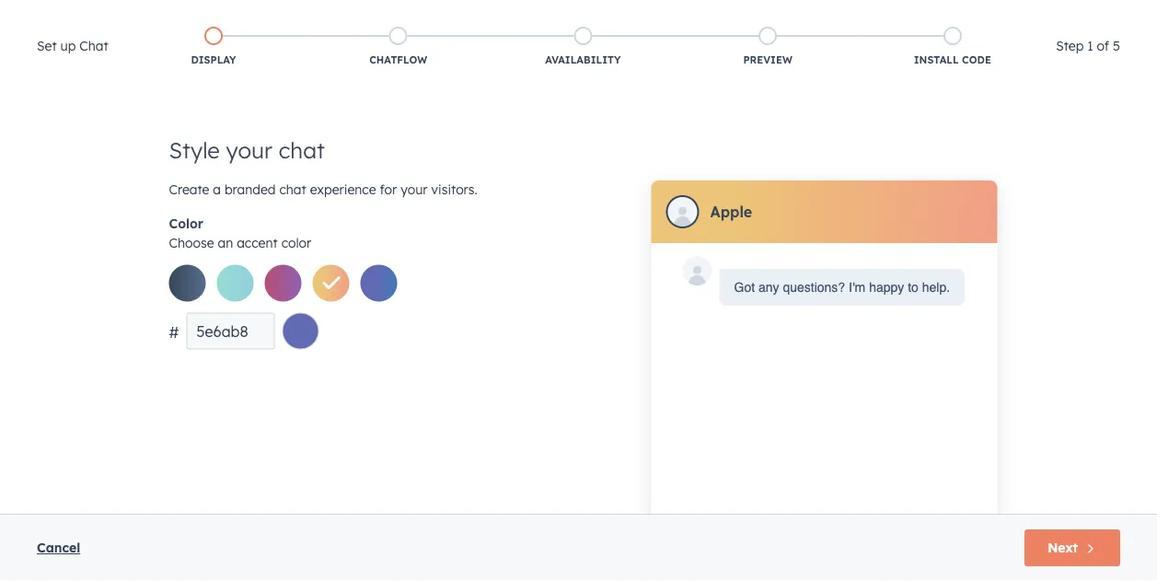 Task type: vqa. For each thing, say whether or not it's contained in the screenshot.
group
no



Task type: describe. For each thing, give the bounding box(es) containing it.
i'm
[[849, 280, 866, 295]]

1 vertical spatial chat
[[279, 181, 306, 198]]

search image
[[1119, 48, 1132, 61]]

style
[[169, 136, 220, 164]]

a
[[213, 181, 221, 198]]

availability list item
[[491, 23, 676, 71]]

choose
[[169, 234, 214, 251]]

visitors.
[[432, 181, 478, 198]]

chatflow list item
[[306, 23, 491, 71]]

preview list item
[[676, 23, 861, 71]]

0 horizontal spatial your
[[226, 136, 273, 164]]

code
[[963, 53, 992, 66]]

any
[[759, 280, 780, 295]]

install
[[914, 53, 959, 66]]

create a branded chat experience for your visitors.
[[169, 181, 478, 198]]

of
[[1098, 38, 1110, 54]]

set up chat
[[37, 38, 108, 54]]

chat
[[79, 38, 108, 54]]

0 vertical spatial chat
[[279, 136, 325, 164]]

style your chat
[[169, 136, 325, 164]]

chatflow
[[370, 53, 428, 66]]

for
[[380, 181, 397, 198]]

set
[[37, 38, 57, 54]]

step 1 of 5
[[1057, 38, 1121, 54]]

display
[[191, 53, 236, 66]]

color
[[169, 216, 203, 232]]

cancel
[[37, 540, 80, 556]]

next button
[[1025, 530, 1121, 566]]

color choose an accent color
[[169, 216, 312, 251]]

preview
[[744, 53, 793, 66]]

experience
[[310, 181, 376, 198]]

color
[[282, 234, 312, 251]]

agent says: got any questions? i'm happy to help. element
[[735, 276, 951, 298]]

questions?
[[783, 280, 846, 295]]

create
[[169, 181, 209, 198]]



Task type: locate. For each thing, give the bounding box(es) containing it.
1 menu item from the left
[[875, 0, 902, 29]]

an
[[218, 234, 233, 251]]

list
[[121, 23, 1046, 71]]

2 menu item from the left
[[902, 0, 944, 29]]

step
[[1057, 38, 1084, 54]]

cancel button
[[37, 537, 80, 559]]

help button
[[946, 0, 977, 29]]

apple
[[711, 203, 753, 221]]

accent
[[237, 234, 278, 251]]

to
[[908, 280, 919, 295]]

1 vertical spatial your
[[401, 181, 428, 198]]

happy
[[870, 280, 905, 295]]

None text field
[[186, 313, 275, 350]]

your
[[226, 136, 273, 164], [401, 181, 428, 198]]

branded
[[225, 181, 276, 198]]

Search HubSpot search field
[[899, 39, 1125, 70]]

availability
[[546, 53, 621, 66]]

menu item
[[875, 0, 902, 29], [902, 0, 944, 29]]

5
[[1114, 38, 1121, 54]]

search button
[[1110, 39, 1141, 70]]

got any questions? i'm happy to help.
[[735, 280, 951, 295]]

menu
[[875, 0, 1136, 29]]

help image
[[953, 8, 970, 25]]

display list item
[[121, 23, 306, 71]]

set up chat heading
[[37, 35, 108, 57]]

chat up create a branded chat experience for your visitors.
[[279, 136, 325, 164]]

chat
[[279, 136, 325, 164], [279, 181, 306, 198]]

help.
[[923, 280, 951, 295]]

your up the branded
[[226, 136, 273, 164]]

install code list item
[[861, 23, 1046, 71]]

0 vertical spatial your
[[226, 136, 273, 164]]

install code
[[914, 53, 992, 66]]

chat right the branded
[[279, 181, 306, 198]]

next
[[1048, 540, 1079, 556]]

1 horizontal spatial your
[[401, 181, 428, 198]]

list containing display
[[121, 23, 1046, 71]]

1
[[1088, 38, 1094, 54]]

#
[[169, 323, 179, 341]]

up
[[60, 38, 76, 54]]

got
[[735, 280, 755, 295]]

your right "for"
[[401, 181, 428, 198]]



